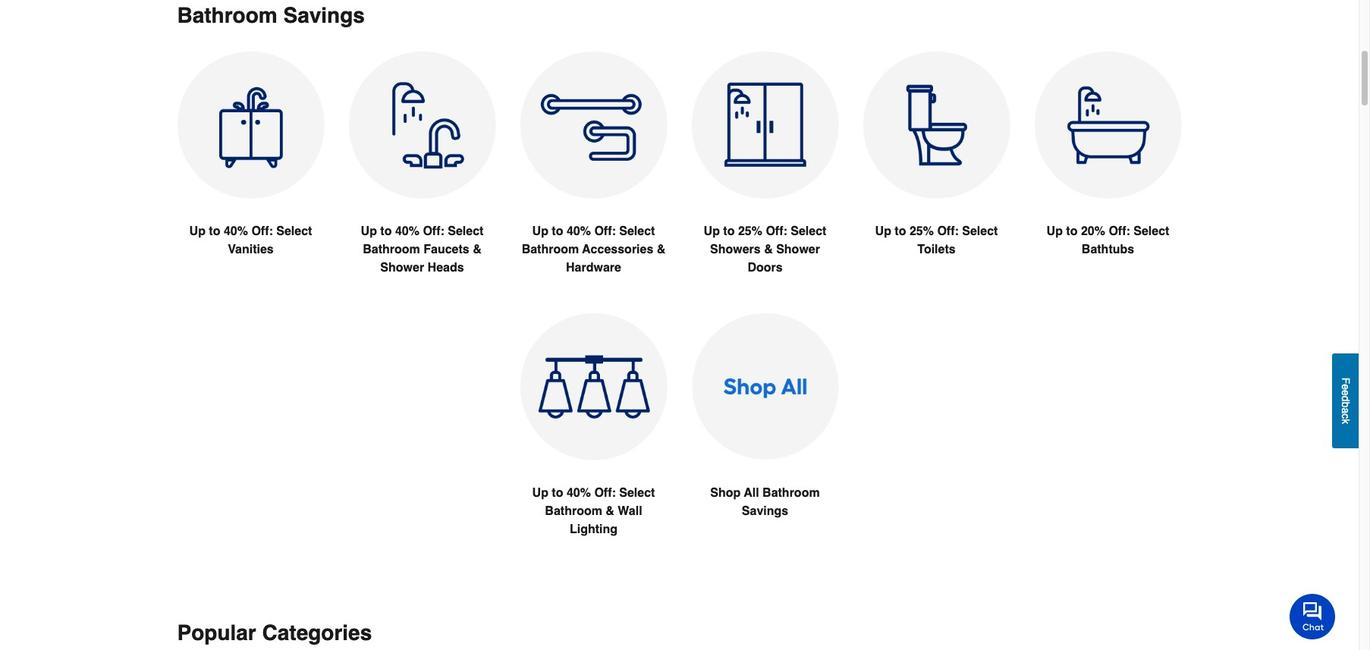 Task type: vqa. For each thing, say whether or not it's contained in the screenshot.
Custom
no



Task type: locate. For each thing, give the bounding box(es) containing it.
to for up to 20% off: select bathtubs
[[1066, 225, 1078, 238]]

0 horizontal spatial shower
[[380, 261, 424, 275]]

off: for up to 40% off: select bathroom faucets & shower heads
[[423, 225, 445, 238]]

up inside up to 40% off: select bathroom & wall lighting
[[532, 486, 549, 500]]

1 vertical spatial shower
[[380, 261, 424, 275]]

off: up 'doors' on the right top of the page
[[766, 225, 788, 238]]

off: inside up to 20% off: select bathtubs
[[1109, 225, 1131, 238]]

shower left the heads
[[380, 261, 424, 275]]

off: inside up to 40% off: select bathroom faucets & shower heads
[[423, 225, 445, 238]]

1 25% from the left
[[738, 225, 763, 238]]

bathroom inside up to 40% off: select bathroom & wall lighting
[[545, 505, 602, 518]]

up inside up to 25% off: select toilets
[[875, 225, 892, 238]]

shower inside up to 40% off: select bathroom faucets & shower heads
[[380, 261, 424, 275]]

to inside up to 20% off: select bathtubs
[[1066, 225, 1078, 238]]

select inside up to 40% off: select bathroom & wall lighting
[[619, 486, 655, 500]]

up to 40% off: select vanities
[[189, 225, 312, 256]]

shop all bathroom savings
[[711, 486, 820, 518]]

lighting
[[570, 523, 618, 536]]

25% inside up to 25% off: select showers & shower doors
[[738, 225, 763, 238]]

select for up to 40% off: select bathroom accessories & hardware
[[619, 225, 655, 238]]

to inside up to 40% off: select bathroom accessories & hardware
[[552, 225, 563, 238]]

to inside the up to 40% off: select vanities
[[209, 225, 220, 238]]

an icon of a 3-light vanity light. image
[[520, 313, 667, 461]]

to
[[209, 225, 220, 238], [380, 225, 392, 238], [552, 225, 563, 238], [723, 225, 735, 238], [895, 225, 906, 238], [1066, 225, 1078, 238], [552, 486, 563, 500]]

off: for up to 20% off: select bathtubs
[[1109, 225, 1131, 238]]

0 horizontal spatial savings
[[283, 3, 365, 27]]

select inside the up to 40% off: select vanities
[[276, 225, 312, 238]]

off: up accessories
[[594, 225, 616, 238]]

25%
[[738, 225, 763, 238], [910, 225, 934, 238]]

bathroom for up to 40% off: select bathroom & wall lighting
[[545, 505, 602, 518]]

off: up faucets on the top of page
[[423, 225, 445, 238]]

bathroom inside up to 40% off: select bathroom faucets & shower heads
[[363, 243, 420, 256]]

to inside up to 40% off: select bathroom & wall lighting
[[552, 486, 563, 500]]

off: up "lighting"
[[594, 486, 616, 500]]

to for up to 40% off: select bathroom faucets & shower heads
[[380, 225, 392, 238]]

shop all. image
[[692, 313, 839, 460]]

bathroom
[[177, 3, 278, 27], [363, 243, 420, 256], [522, 243, 579, 256], [763, 486, 820, 500], [545, 505, 602, 518]]

bathroom inside up to 40% off: select bathroom accessories & hardware
[[522, 243, 579, 256]]

0 vertical spatial savings
[[283, 3, 365, 27]]

0 vertical spatial shower
[[776, 243, 820, 256]]

to inside up to 25% off: select showers & shower doors
[[723, 225, 735, 238]]

off: inside up to 40% off: select bathroom & wall lighting
[[594, 486, 616, 500]]

popular categories
[[177, 621, 372, 645]]

2 e from the top
[[1340, 390, 1352, 396]]

off: inside up to 25% off: select toilets
[[937, 225, 959, 238]]

40% inside up to 40% off: select bathroom accessories & hardware
[[567, 225, 591, 238]]

20%
[[1081, 225, 1106, 238]]

a bathtub icon. image
[[1035, 52, 1182, 199]]

shop
[[711, 486, 741, 500]]

off:
[[251, 225, 273, 238], [423, 225, 445, 238], [594, 225, 616, 238], [766, 225, 788, 238], [937, 225, 959, 238], [1109, 225, 1131, 238], [594, 486, 616, 500]]

up to 25% off: select toilets link
[[863, 52, 1010, 295]]

chat invite button image
[[1290, 593, 1336, 639]]

e
[[1340, 384, 1352, 390], [1340, 390, 1352, 396]]

25% up showers
[[738, 225, 763, 238]]

up to 40% off: select bathroom & wall lighting link
[[520, 313, 667, 575]]

40% inside up to 40% off: select bathroom faucets & shower heads
[[395, 225, 420, 238]]

b
[[1340, 402, 1352, 408]]

select
[[276, 225, 312, 238], [448, 225, 484, 238], [619, 225, 655, 238], [791, 225, 827, 238], [962, 225, 998, 238], [1134, 225, 1170, 238], [619, 486, 655, 500]]

25% for toilets
[[910, 225, 934, 238]]

doors
[[748, 261, 783, 275]]

1 horizontal spatial savings
[[742, 505, 789, 518]]

toilets
[[918, 243, 956, 256]]

select inside up to 40% off: select bathroom accessories & hardware
[[619, 225, 655, 238]]

select inside up to 25% off: select showers & shower doors
[[791, 225, 827, 238]]

shower
[[776, 243, 820, 256], [380, 261, 424, 275]]

up inside up to 40% off: select bathroom faucets & shower heads
[[361, 225, 377, 238]]

up for up to 40% off: select bathroom faucets & shower heads
[[361, 225, 377, 238]]

2 25% from the left
[[910, 225, 934, 238]]

1 horizontal spatial 25%
[[910, 225, 934, 238]]

vanities
[[228, 243, 274, 256]]

25% inside up to 25% off: select toilets
[[910, 225, 934, 238]]

shower inside up to 25% off: select showers & shower doors
[[776, 243, 820, 256]]

off: up 'toilets'
[[937, 225, 959, 238]]

& right faucets on the top of page
[[473, 243, 482, 256]]

up to 40% off: select bathroom & wall lighting
[[532, 486, 655, 536]]

1 vertical spatial savings
[[742, 505, 789, 518]]

select inside up to 40% off: select bathroom faucets & shower heads
[[448, 225, 484, 238]]

select inside up to 25% off: select toilets
[[962, 225, 998, 238]]

savings
[[283, 3, 365, 27], [742, 505, 789, 518]]

off: for up to 40% off: select bathroom accessories & hardware
[[594, 225, 616, 238]]

&
[[473, 243, 482, 256], [657, 243, 666, 256], [764, 243, 773, 256], [606, 505, 615, 518]]

e up d
[[1340, 384, 1352, 390]]

40% for up to 40% off: select vanities
[[224, 225, 248, 238]]

up inside up to 25% off: select showers & shower doors
[[704, 225, 720, 238]]

25% up 'toilets'
[[910, 225, 934, 238]]

& up 'doors' on the right top of the page
[[764, 243, 773, 256]]

select for up to 25% off: select showers & shower doors
[[791, 225, 827, 238]]

40%
[[224, 225, 248, 238], [395, 225, 420, 238], [567, 225, 591, 238], [567, 486, 591, 500]]

bathroom for up to 40% off: select bathroom faucets & shower heads
[[363, 243, 420, 256]]

up inside the up to 40% off: select vanities
[[189, 225, 206, 238]]

40% inside up to 40% off: select bathroom & wall lighting
[[567, 486, 591, 500]]

icons of a towel bar and a toilet paper holder. image
[[520, 52, 667, 199]]

& left wall
[[606, 505, 615, 518]]

up inside up to 20% off: select bathtubs
[[1047, 225, 1063, 238]]

40% inside the up to 40% off: select vanities
[[224, 225, 248, 238]]

& right accessories
[[657, 243, 666, 256]]

select inside up to 20% off: select bathtubs
[[1134, 225, 1170, 238]]

to inside up to 25% off: select toilets
[[895, 225, 906, 238]]

c
[[1340, 413, 1352, 419]]

40% for up to 40% off: select bathroom faucets & shower heads
[[395, 225, 420, 238]]

select for up to 40% off: select bathroom faucets & shower heads
[[448, 225, 484, 238]]

shower up 'doors' on the right top of the page
[[776, 243, 820, 256]]

to inside up to 40% off: select bathroom faucets & shower heads
[[380, 225, 392, 238]]

select for up to 40% off: select bathroom & wall lighting
[[619, 486, 655, 500]]

up to 25% off: select toilets
[[875, 225, 998, 256]]

e up "b"
[[1340, 390, 1352, 396]]

up
[[189, 225, 206, 238], [361, 225, 377, 238], [532, 225, 549, 238], [704, 225, 720, 238], [875, 225, 892, 238], [1047, 225, 1063, 238], [532, 486, 549, 500]]

a
[[1340, 408, 1352, 413]]

off: up bathtubs
[[1109, 225, 1131, 238]]

off: up vanities on the left top of page
[[251, 225, 273, 238]]

40% for up to 40% off: select bathroom & wall lighting
[[567, 486, 591, 500]]

up inside up to 40% off: select bathroom accessories & hardware
[[532, 225, 549, 238]]

off: inside up to 40% off: select bathroom accessories & hardware
[[594, 225, 616, 238]]

an icon of a bathroom vanity. image
[[177, 52, 324, 199]]

off: inside the up to 40% off: select vanities
[[251, 225, 273, 238]]

0 horizontal spatial 25%
[[738, 225, 763, 238]]

1 horizontal spatial shower
[[776, 243, 820, 256]]

off: inside up to 25% off: select showers & shower doors
[[766, 225, 788, 238]]

f e e d b a c k
[[1340, 377, 1352, 424]]

a toilet icon. image
[[863, 52, 1010, 199]]

up to 40% off: select vanities link
[[177, 52, 324, 295]]



Task type: describe. For each thing, give the bounding box(es) containing it.
25% for showers
[[738, 225, 763, 238]]

all
[[744, 486, 759, 500]]

wall
[[618, 505, 642, 518]]

d
[[1340, 396, 1352, 402]]

select for up to 20% off: select bathtubs
[[1134, 225, 1170, 238]]

up for up to 40% off: select bathroom accessories & hardware
[[532, 225, 549, 238]]

categories
[[262, 621, 372, 645]]

up to 40% off: select bathroom accessories & hardware
[[522, 225, 666, 275]]

up for up to 40% off: select vanities
[[189, 225, 206, 238]]

showers
[[710, 243, 761, 256]]

up for up to 25% off: select showers & shower doors
[[704, 225, 720, 238]]

1 e from the top
[[1340, 384, 1352, 390]]

up to 25% off: select showers & shower doors
[[704, 225, 827, 275]]

select for up to 40% off: select vanities
[[276, 225, 312, 238]]

off: for up to 25% off: select toilets
[[937, 225, 959, 238]]

up for up to 20% off: select bathtubs
[[1047, 225, 1063, 238]]

heads
[[428, 261, 464, 275]]

to for up to 25% off: select showers & shower doors
[[723, 225, 735, 238]]

off: for up to 40% off: select vanities
[[251, 225, 273, 238]]

to for up to 40% off: select vanities
[[209, 225, 220, 238]]

40% for up to 40% off: select bathroom accessories & hardware
[[567, 225, 591, 238]]

up to 20% off: select bathtubs link
[[1035, 52, 1182, 295]]

an icon of a shower head and an icon of a two-handle sink faucet. image
[[349, 52, 496, 199]]

bathtubs
[[1082, 243, 1135, 256]]

to for up to 40% off: select bathroom & wall lighting
[[552, 486, 563, 500]]

up to 40% off: select bathroom accessories & hardware link
[[520, 52, 667, 313]]

bathroom inside shop all bathroom savings
[[763, 486, 820, 500]]

bathroom savings
[[177, 3, 365, 27]]

& inside up to 40% off: select bathroom faucets & shower heads
[[473, 243, 482, 256]]

f
[[1340, 377, 1352, 384]]

off: for up to 25% off: select showers & shower doors
[[766, 225, 788, 238]]

select for up to 25% off: select toilets
[[962, 225, 998, 238]]

savings inside shop all bathroom savings
[[742, 505, 789, 518]]

up to 40% off: select bathroom faucets & shower heads link
[[349, 52, 496, 313]]

& inside up to 40% off: select bathroom & wall lighting
[[606, 505, 615, 518]]

& inside up to 40% off: select bathroom accessories & hardware
[[657, 243, 666, 256]]

k
[[1340, 419, 1352, 424]]

accessories
[[582, 243, 654, 256]]

hardware
[[566, 261, 621, 275]]

up for up to 25% off: select toilets
[[875, 225, 892, 238]]

f e e d b a c k button
[[1332, 353, 1359, 448]]

& inside up to 25% off: select showers & shower doors
[[764, 243, 773, 256]]

up for up to 40% off: select bathroom & wall lighting
[[532, 486, 549, 500]]

bathroom for up to 40% off: select bathroom accessories & hardware
[[522, 243, 579, 256]]

to for up to 40% off: select bathroom accessories & hardware
[[552, 225, 563, 238]]

up to 40% off: select bathroom faucets & shower heads
[[361, 225, 484, 275]]

to for up to 25% off: select toilets
[[895, 225, 906, 238]]

an icon of a shower stall with two doors. image
[[692, 52, 839, 199]]

faucets
[[424, 243, 470, 256]]

up to 25% off: select showers & shower doors link
[[692, 52, 839, 313]]

shop all bathroom savings link
[[692, 313, 839, 557]]

up to 20% off: select bathtubs
[[1047, 225, 1170, 256]]

off: for up to 40% off: select bathroom & wall lighting
[[594, 486, 616, 500]]

popular
[[177, 621, 256, 645]]



